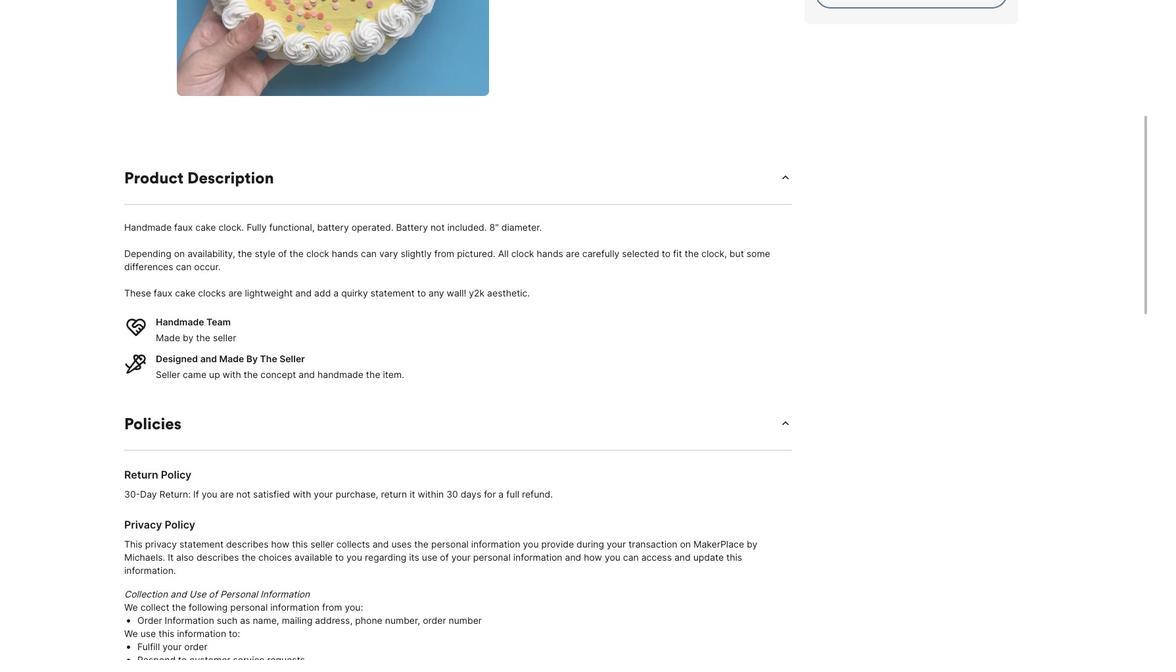 Task type: describe. For each thing, give the bounding box(es) containing it.
privacy
[[124, 516, 162, 529]]

aesthetic.
[[487, 285, 530, 297]]

from inside handmade faux cake clock. fully functional, battery operated. battery not included. 8" diameter. depending on availability, the style of the clock hands can vary slightly from pictured. all clock hands are carefully selected to fit the clock, but some differences can occur. these faux cake clocks are lightweight and add a quirky statement to any wall! y2k aesthetic.
[[434, 246, 455, 257]]

number,
[[385, 613, 420, 624]]

full
[[507, 487, 520, 498]]

on inside this privacy statement describes how this seller collects and uses the personal information you provide during your transaction on makerplace by michaels. it also describes the choices available to you regarding its use of your personal information and how you can access and update this information.
[[680, 537, 691, 548]]

during
[[577, 537, 604, 548]]

battery
[[396, 220, 428, 231]]

it
[[168, 550, 174, 561]]

product description region
[[124, 219, 792, 379]]

the left choices
[[242, 550, 256, 561]]

policies
[[124, 412, 181, 431]]

these
[[124, 285, 151, 297]]

lightweight
[[245, 285, 293, 297]]

0 vertical spatial faux
[[174, 220, 193, 231]]

1 vertical spatial seller
[[156, 367, 180, 378]]

any
[[429, 285, 444, 297]]

as
[[240, 613, 250, 624]]

seller inside the handmade team made by the seller
[[213, 330, 236, 341]]

made for by
[[219, 351, 244, 362]]

to:
[[229, 626, 240, 637]]

following
[[189, 600, 228, 611]]

the up its
[[414, 537, 429, 548]]

clock,
[[702, 246, 727, 257]]

designed and made by the seller seller came up with the concept and handmade the item.
[[156, 351, 404, 378]]

for
[[484, 487, 496, 498]]

the down functional,
[[290, 246, 304, 257]]

selected
[[622, 246, 660, 257]]

information.
[[124, 563, 176, 574]]

1 horizontal spatial seller
[[280, 351, 305, 362]]

use inside this privacy statement describes how this seller collects and uses the personal information you provide during your transaction on makerplace by michaels. it also describes the choices available to you regarding its use of your personal information and how you can access and update this information.
[[422, 550, 438, 561]]

description
[[187, 166, 274, 185]]

depending
[[124, 246, 172, 257]]

not inside handmade faux cake clock. fully functional, battery operated. battery not included. 8" diameter. depending on availability, the style of the clock hands can vary slightly from pictured. all clock hands are carefully selected to fit the clock, but some differences can occur. these faux cake clocks are lightweight and add a quirky statement to any wall! y2k aesthetic.
[[431, 220, 445, 231]]

satisfied
[[253, 487, 290, 498]]

and up regarding
[[373, 537, 389, 548]]

seller inside this privacy statement describes how this seller collects and uses the personal information you provide during your transaction on makerplace by michaels. it also describes the choices available to you regarding its use of your personal information and how you can access and update this information.
[[311, 537, 334, 548]]

2 horizontal spatial to
[[662, 246, 671, 257]]

regarding
[[365, 550, 407, 561]]

clocks
[[198, 285, 226, 297]]

it
[[410, 487, 415, 498]]

within
[[418, 487, 444, 498]]

vary
[[379, 246, 398, 257]]

handmade for handmade faux cake clock. fully functional, battery operated. battery not included. 8" diameter. depending on availability, the style of the clock hands can vary slightly from pictured. all clock hands are carefully selected to fit the clock, but some differences can occur. these faux cake clocks are lightweight and add a quirky statement to any wall! y2k aesthetic.
[[124, 220, 172, 231]]

product
[[124, 166, 184, 185]]

the inside we collect the following personal information from you: order information such as name, mailing address, phone number, order number we use this information to:
[[172, 600, 186, 611]]

order
[[137, 613, 162, 624]]

you:
[[345, 600, 363, 611]]

pictured.
[[457, 246, 496, 257]]

0 vertical spatial can
[[361, 246, 377, 257]]

address,
[[315, 613, 353, 624]]

collect
[[141, 600, 169, 611]]

michaels.
[[124, 550, 165, 561]]

1 vertical spatial how
[[584, 550, 602, 561]]

the left item.
[[366, 367, 380, 378]]

1 vertical spatial faux
[[154, 285, 172, 297]]

fully
[[247, 220, 267, 231]]

policy for return policy
[[161, 466, 192, 479]]

1 horizontal spatial information
[[260, 587, 310, 598]]

2 hands from the left
[[537, 246, 564, 257]]

handmade faux cake clock. fully functional, battery operated. battery not included. 8" diameter. depending on availability, the style of the clock hands can vary slightly from pictured. all clock hands are carefully selected to fit the clock, but some differences can occur. these faux cake clocks are lightweight and add a quirky statement to any wall! y2k aesthetic.
[[124, 220, 773, 297]]

use
[[189, 587, 206, 598]]

0 vertical spatial cake
[[196, 220, 216, 231]]

to inside this privacy statement describes how this seller collects and uses the personal information you provide during your transaction on makerplace by michaels. it also describes the choices available to you regarding its use of your personal information and how you can access and update this information.
[[335, 550, 344, 561]]

wall!
[[447, 285, 467, 297]]

can for it
[[623, 550, 639, 561]]

refund.
[[522, 487, 553, 498]]

1 vertical spatial cake
[[175, 285, 196, 297]]

mailing
[[282, 613, 313, 624]]

product description
[[124, 166, 274, 185]]

handmade team made by the seller
[[156, 314, 236, 341]]

we collect the following personal information from you: order information such as name, mailing address, phone number, order number we use this information to:
[[124, 600, 482, 637]]

1 horizontal spatial this
[[292, 537, 308, 548]]

return:
[[159, 487, 191, 498]]

occur.
[[194, 259, 221, 270]]

uses
[[392, 537, 412, 548]]

up
[[209, 367, 220, 378]]

style
[[255, 246, 276, 257]]

add
[[314, 285, 331, 297]]

also
[[176, 550, 194, 561]]

transaction
[[629, 537, 678, 548]]

you right if
[[202, 487, 217, 498]]

fit
[[673, 246, 682, 257]]

differences
[[124, 259, 173, 270]]

but
[[730, 246, 744, 257]]

handmade
[[318, 367, 364, 378]]

choices
[[259, 550, 292, 561]]

policy for privacy policy
[[165, 516, 195, 529]]

some
[[747, 246, 771, 257]]

0 vertical spatial are
[[566, 246, 580, 257]]

diameter.
[[502, 220, 542, 231]]

1 hands from the left
[[332, 246, 359, 257]]

1 we from the top
[[124, 600, 138, 611]]

name,
[[253, 613, 279, 624]]

a inside handmade faux cake clock. fully functional, battery operated. battery not included. 8" diameter. depending on availability, the style of the clock hands can vary slightly from pictured. all clock hands are carefully selected to fit the clock, but some differences can occur. these faux cake clocks are lightweight and add a quirky statement to any wall! y2k aesthetic.
[[334, 285, 339, 297]]

30-
[[124, 487, 140, 498]]

with inside 'policies' region
[[293, 487, 311, 498]]

and right concept
[[299, 367, 315, 378]]

you left access
[[605, 550, 621, 561]]

clock.
[[219, 220, 244, 231]]

return policy
[[124, 466, 192, 479]]

team
[[207, 314, 231, 326]]

by inside the handmade team made by the seller
[[183, 330, 194, 341]]

phone
[[355, 613, 383, 624]]



Task type: vqa. For each thing, say whether or not it's contained in the screenshot.
bottommost Of
yes



Task type: locate. For each thing, give the bounding box(es) containing it.
1 vertical spatial made
[[219, 351, 244, 362]]

handmade up depending
[[124, 220, 172, 231]]

your left "purchase,"
[[314, 487, 333, 498]]

can left access
[[623, 550, 639, 561]]

not left satisfied
[[236, 487, 251, 498]]

use up fulfill
[[141, 626, 156, 637]]

hands
[[332, 246, 359, 257], [537, 246, 564, 257]]

0 horizontal spatial hands
[[332, 246, 359, 257]]

information down provide
[[513, 550, 563, 561]]

1 vertical spatial are
[[229, 285, 242, 297]]

0 horizontal spatial clock
[[306, 246, 329, 257]]

0 vertical spatial not
[[431, 220, 445, 231]]

policy up privacy
[[165, 516, 195, 529]]

1 horizontal spatial faux
[[174, 220, 193, 231]]

collection and use of personal information
[[124, 587, 310, 598]]

handmade inside handmade faux cake clock. fully functional, battery operated. battery not included. 8" diameter. depending on availability, the style of the clock hands can vary slightly from pictured. all clock hands are carefully selected to fit the clock, but some differences can occur. these faux cake clocks are lightweight and add a quirky statement to any wall! y2k aesthetic.
[[124, 220, 172, 231]]

0 horizontal spatial to
[[335, 550, 344, 561]]

0 vertical spatial order
[[423, 613, 446, 624]]

not inside 'policies' region
[[236, 487, 251, 498]]

the right collect
[[172, 600, 186, 611]]

1 vertical spatial order
[[184, 639, 208, 650]]

the inside the handmade team made by the seller
[[196, 330, 210, 341]]

designed
[[156, 351, 198, 362]]

are left carefully
[[566, 246, 580, 257]]

30
[[447, 487, 458, 498]]

made up designed
[[156, 330, 180, 341]]

slightly
[[401, 246, 432, 257]]

1 vertical spatial to
[[417, 285, 426, 297]]

2 clock from the left
[[511, 246, 534, 257]]

availability,
[[188, 246, 235, 257]]

1 clock from the left
[[306, 246, 329, 257]]

0 horizontal spatial order
[[184, 639, 208, 650]]

by right makerplace
[[747, 537, 758, 548]]

0 vertical spatial how
[[271, 537, 290, 548]]

update
[[694, 550, 724, 561]]

with inside designed and made by the seller seller came up with the concept and handmade the item.
[[223, 367, 241, 378]]

you down collects
[[347, 550, 362, 561]]

return
[[124, 466, 158, 479]]

0 vertical spatial with
[[223, 367, 241, 378]]

of inside this privacy statement describes how this seller collects and uses the personal information you provide during your transaction on makerplace by michaels. it also describes the choices available to you regarding its use of your personal information and how you can access and update this information.
[[440, 550, 449, 561]]

0 vertical spatial handmade
[[124, 220, 172, 231]]

seller
[[280, 351, 305, 362], [156, 367, 180, 378]]

policies region
[[124, 465, 792, 660]]

0 horizontal spatial statement
[[179, 537, 224, 548]]

0 horizontal spatial seller
[[156, 367, 180, 378]]

this up available on the bottom of page
[[292, 537, 308, 548]]

2 vertical spatial can
[[623, 550, 639, 561]]

1 vertical spatial this
[[727, 550, 743, 561]]

1 vertical spatial statement
[[179, 537, 224, 548]]

all
[[498, 246, 509, 257]]

and up the up
[[200, 351, 217, 362]]

0 vertical spatial by
[[183, 330, 194, 341]]

can left vary
[[361, 246, 377, 257]]

and right access
[[675, 550, 691, 561]]

1 horizontal spatial a
[[499, 487, 504, 498]]

2 horizontal spatial of
[[440, 550, 449, 561]]

handmade up designed
[[156, 314, 204, 326]]

the left style
[[238, 246, 252, 257]]

seller up concept
[[280, 351, 305, 362]]

if
[[193, 487, 199, 498]]

information up mailing on the left of the page
[[260, 587, 310, 598]]

purchase,
[[336, 487, 378, 498]]

personal down the for at left bottom
[[473, 550, 511, 561]]

we
[[124, 600, 138, 611], [124, 626, 138, 637]]

0 vertical spatial from
[[434, 246, 455, 257]]

information down following
[[177, 626, 226, 637]]

a right add
[[334, 285, 339, 297]]

and left use on the left bottom of page
[[170, 587, 187, 598]]

of inside handmade faux cake clock. fully functional, battery operated. battery not included. 8" diameter. depending on availability, the style of the clock hands can vary slightly from pictured. all clock hands are carefully selected to fit the clock, but some differences can occur. these faux cake clocks are lightweight and add a quirky statement to any wall! y2k aesthetic.
[[278, 246, 287, 257]]

2 vertical spatial personal
[[230, 600, 268, 611]]

0 horizontal spatial a
[[334, 285, 339, 297]]

on right transaction
[[680, 537, 691, 548]]

2 vertical spatial are
[[220, 487, 234, 498]]

order left number
[[423, 613, 446, 624]]

with
[[223, 367, 241, 378], [293, 487, 311, 498]]

not right battery
[[431, 220, 445, 231]]

0 horizontal spatial can
[[176, 259, 192, 270]]

a inside 'policies' region
[[499, 487, 504, 498]]

this up fulfill your order in the bottom left of the page
[[159, 626, 175, 637]]

0 horizontal spatial seller
[[213, 330, 236, 341]]

personal
[[431, 537, 469, 548], [473, 550, 511, 561], [230, 600, 268, 611]]

of up following
[[209, 587, 218, 598]]

how down during
[[584, 550, 602, 561]]

from up address,
[[322, 600, 342, 611]]

use right its
[[422, 550, 438, 561]]

0 horizontal spatial not
[[236, 487, 251, 498]]

0 vertical spatial statement
[[371, 285, 415, 297]]

0 horizontal spatial use
[[141, 626, 156, 637]]

of right its
[[440, 550, 449, 561]]

personal
[[220, 587, 258, 598]]

1 vertical spatial seller
[[311, 537, 334, 548]]

1 vertical spatial not
[[236, 487, 251, 498]]

with right satisfied
[[293, 487, 311, 498]]

0 vertical spatial a
[[334, 285, 339, 297]]

to left any
[[417, 285, 426, 297]]

we up fulfill
[[124, 626, 138, 637]]

1 vertical spatial personal
[[473, 550, 511, 561]]

statement inside this privacy statement describes how this seller collects and uses the personal information you provide during your transaction on makerplace by michaels. it also describes the choices available to you regarding its use of your personal information and how you can access and update this information.
[[179, 537, 224, 548]]

and
[[296, 285, 312, 297], [200, 351, 217, 362], [299, 367, 315, 378], [373, 537, 389, 548], [565, 550, 582, 561], [675, 550, 691, 561], [170, 587, 187, 598]]

1 vertical spatial with
[[293, 487, 311, 498]]

1 horizontal spatial can
[[361, 246, 377, 257]]

the down "team"
[[196, 330, 210, 341]]

made for by
[[156, 330, 180, 341]]

days
[[461, 487, 482, 498]]

0 vertical spatial made
[[156, 330, 180, 341]]

made left the by
[[219, 351, 244, 362]]

0 horizontal spatial personal
[[230, 600, 268, 611]]

are right clocks
[[229, 285, 242, 297]]

and inside handmade faux cake clock. fully functional, battery operated. battery not included. 8" diameter. depending on availability, the style of the clock hands can vary slightly from pictured. all clock hands are carefully selected to fit the clock, but some differences can occur. these faux cake clocks are lightweight and add a quirky statement to any wall! y2k aesthetic.
[[296, 285, 312, 297]]

1 horizontal spatial on
[[680, 537, 691, 548]]

how up choices
[[271, 537, 290, 548]]

statement up the also
[[179, 537, 224, 548]]

0 horizontal spatial how
[[271, 537, 290, 548]]

0 vertical spatial policy
[[161, 466, 192, 479]]

information
[[471, 537, 521, 548], [513, 550, 563, 561], [270, 600, 320, 611], [177, 626, 226, 637]]

2 vertical spatial this
[[159, 626, 175, 637]]

use inside we collect the following personal information from you: order information such as name, mailing address, phone number, order number we use this information to:
[[141, 626, 156, 637]]

information up mailing on the left of the page
[[270, 600, 320, 611]]

can
[[361, 246, 377, 257], [176, 259, 192, 270], [623, 550, 639, 561]]

information
[[260, 587, 310, 598], [165, 613, 214, 624]]

collection
[[124, 587, 168, 598]]

8"
[[490, 220, 499, 231]]

1 vertical spatial policy
[[165, 516, 195, 529]]

0 horizontal spatial this
[[159, 626, 175, 637]]

1 horizontal spatial by
[[747, 537, 758, 548]]

by
[[183, 330, 194, 341], [747, 537, 758, 548]]

are
[[566, 246, 580, 257], [229, 285, 242, 297], [220, 487, 234, 498]]

you
[[202, 487, 217, 498], [523, 537, 539, 548], [347, 550, 362, 561], [605, 550, 621, 561]]

clock down "battery"
[[306, 246, 329, 257]]

seller down "team"
[[213, 330, 236, 341]]

your
[[314, 487, 333, 498], [607, 537, 626, 548], [452, 550, 471, 561], [163, 639, 182, 650]]

cake left clock.
[[196, 220, 216, 231]]

access
[[642, 550, 672, 561]]

1 horizontal spatial hands
[[537, 246, 564, 257]]

cake left clocks
[[175, 285, 196, 297]]

this down makerplace
[[727, 550, 743, 561]]

clock right all
[[511, 246, 534, 257]]

faux
[[174, 220, 193, 231], [154, 285, 172, 297]]

are right if
[[220, 487, 234, 498]]

included.
[[447, 220, 487, 231]]

1 vertical spatial on
[[680, 537, 691, 548]]

0 horizontal spatial of
[[209, 587, 218, 598]]

2 vertical spatial of
[[209, 587, 218, 598]]

can inside this privacy statement describes how this seller collects and uses the personal information you provide during your transaction on makerplace by michaels. it also describes the choices available to you regarding its use of your personal information and how you can access and update this information.
[[623, 550, 639, 561]]

1 vertical spatial a
[[499, 487, 504, 498]]

1 horizontal spatial made
[[219, 351, 244, 362]]

describes up choices
[[226, 537, 269, 548]]

describes
[[226, 537, 269, 548], [197, 550, 239, 561]]

1 horizontal spatial seller
[[311, 537, 334, 548]]

0 horizontal spatial with
[[223, 367, 241, 378]]

order inside we collect the following personal information from you: order information such as name, mailing address, phone number, order number we use this information to:
[[423, 613, 446, 624]]

and left add
[[296, 285, 312, 297]]

the down the by
[[244, 367, 258, 378]]

privacy
[[145, 537, 177, 548]]

1 horizontal spatial personal
[[431, 537, 469, 548]]

can left occur.
[[176, 259, 192, 270]]

0 horizontal spatial faux
[[154, 285, 172, 297]]

1 horizontal spatial from
[[434, 246, 455, 257]]

seller
[[213, 330, 236, 341], [311, 537, 334, 548]]

your right during
[[607, 537, 626, 548]]

seller down designed
[[156, 367, 180, 378]]

1 horizontal spatial of
[[278, 246, 287, 257]]

by inside this privacy statement describes how this seller collects and uses the personal information you provide during your transaction on makerplace by michaels. it also describes the choices available to you regarding its use of your personal information and how you can access and update this information.
[[747, 537, 758, 548]]

item.
[[383, 367, 404, 378]]

with right the up
[[223, 367, 241, 378]]

the right fit
[[685, 246, 699, 257]]

to left fit
[[662, 246, 671, 257]]

faux up availability,
[[174, 220, 193, 231]]

30-day return: if you are not satisfied with your purchase, return it within 30 days for a full refund.
[[124, 487, 553, 498]]

1 horizontal spatial to
[[417, 285, 426, 297]]

statement right quirky
[[371, 285, 415, 297]]

0 vertical spatial describes
[[226, 537, 269, 548]]

0 horizontal spatial made
[[156, 330, 180, 341]]

by up designed
[[183, 330, 194, 341]]

statement inside handmade faux cake clock. fully functional, battery operated. battery not included. 8" diameter. depending on availability, the style of the clock hands can vary slightly from pictured. all clock hands are carefully selected to fit the clock, but some differences can occur. these faux cake clocks are lightweight and add a quirky statement to any wall! y2k aesthetic.
[[371, 285, 415, 297]]

personal inside we collect the following personal information from you: order information such as name, mailing address, phone number, order number we use this information to:
[[230, 600, 268, 611]]

1 vertical spatial information
[[165, 613, 214, 624]]

functional,
[[269, 220, 315, 231]]

0 vertical spatial this
[[292, 537, 308, 548]]

0 horizontal spatial information
[[165, 613, 214, 624]]

a right the for at left bottom
[[499, 487, 504, 498]]

of
[[278, 246, 287, 257], [440, 550, 449, 561], [209, 587, 218, 598]]

policy
[[161, 466, 192, 479], [165, 516, 195, 529]]

0 horizontal spatial from
[[322, 600, 342, 611]]

personal up as
[[230, 600, 268, 611]]

on inside handmade faux cake clock. fully functional, battery operated. battery not included. 8" diameter. depending on availability, the style of the clock hands can vary slightly from pictured. all clock hands are carefully selected to fit the clock, but some differences can occur. these faux cake clocks are lightweight and add a quirky statement to any wall! y2k aesthetic.
[[174, 246, 185, 257]]

available
[[295, 550, 333, 561]]

by
[[247, 351, 258, 362]]

2 horizontal spatial personal
[[473, 550, 511, 561]]

made inside designed and made by the seller seller came up with the concept and handmade the item.
[[219, 351, 244, 362]]

0 vertical spatial on
[[174, 246, 185, 257]]

of right style
[[278, 246, 287, 257]]

handmade for handmade team made by the seller
[[156, 314, 204, 326]]

how
[[271, 537, 290, 548], [584, 550, 602, 561]]

to down collects
[[335, 550, 344, 561]]

can for can
[[176, 259, 192, 270]]

hands down 'diameter.'
[[537, 246, 564, 257]]

provide
[[542, 537, 574, 548]]

personal right uses
[[431, 537, 469, 548]]

return
[[381, 487, 407, 498]]

concept
[[261, 367, 296, 378]]

its
[[409, 550, 419, 561]]

we down collection
[[124, 600, 138, 611]]

1 horizontal spatial clock
[[511, 246, 534, 257]]

0 vertical spatial information
[[260, 587, 310, 598]]

1 horizontal spatial order
[[423, 613, 446, 624]]

and down provide
[[565, 550, 582, 561]]

information down the for at left bottom
[[471, 537, 521, 548]]

faux right these
[[154, 285, 172, 297]]

this
[[124, 537, 143, 548]]

2 horizontal spatial this
[[727, 550, 743, 561]]

clock
[[306, 246, 329, 257], [511, 246, 534, 257]]

1 vertical spatial by
[[747, 537, 758, 548]]

your right its
[[452, 550, 471, 561]]

order down following
[[184, 639, 208, 650]]

0 vertical spatial seller
[[213, 330, 236, 341]]

this privacy statement describes how this seller collects and uses the personal information you provide during your transaction on makerplace by michaels. it also describes the choices available to you regarding its use of your personal information and how you can access and update this information.
[[124, 537, 758, 574]]

statement
[[371, 285, 415, 297], [179, 537, 224, 548]]

0 horizontal spatial by
[[183, 330, 194, 341]]

day
[[140, 487, 157, 498]]

2 vertical spatial to
[[335, 550, 344, 561]]

your right fulfill
[[163, 639, 182, 650]]

operated.
[[352, 220, 394, 231]]

made inside the handmade team made by the seller
[[156, 330, 180, 341]]

0 vertical spatial we
[[124, 600, 138, 611]]

y2k
[[469, 285, 485, 297]]

fulfill your order
[[137, 639, 208, 650]]

0 vertical spatial of
[[278, 246, 287, 257]]

from
[[434, 246, 455, 257], [322, 600, 342, 611]]

describes right the also
[[197, 550, 239, 561]]

this
[[292, 537, 308, 548], [727, 550, 743, 561], [159, 626, 175, 637]]

from right 'slightly'
[[434, 246, 455, 257]]

are inside 'policies' region
[[220, 487, 234, 498]]

1 vertical spatial can
[[176, 259, 192, 270]]

on right depending
[[174, 246, 185, 257]]

the
[[260, 351, 277, 362]]

2 we from the top
[[124, 626, 138, 637]]

this inside we collect the following personal information from you: order information such as name, mailing address, phone number, order number we use this information to:
[[159, 626, 175, 637]]

1 vertical spatial of
[[440, 550, 449, 561]]

0 vertical spatial use
[[422, 550, 438, 561]]

to
[[662, 246, 671, 257], [417, 285, 426, 297], [335, 550, 344, 561]]

product description button
[[124, 165, 792, 186]]

seller up available on the bottom of page
[[311, 537, 334, 548]]

quirky
[[341, 285, 368, 297]]

makerplace
[[694, 537, 744, 548]]

0 vertical spatial personal
[[431, 537, 469, 548]]

1 vertical spatial from
[[322, 600, 342, 611]]

1 vertical spatial we
[[124, 626, 138, 637]]

order
[[423, 613, 446, 624], [184, 639, 208, 650]]

fulfill
[[137, 639, 160, 650]]

0 vertical spatial seller
[[280, 351, 305, 362]]

number
[[449, 613, 482, 624]]

1 horizontal spatial statement
[[371, 285, 415, 297]]

battery
[[317, 220, 349, 231]]

information inside we collect the following personal information from you: order information such as name, mailing address, phone number, order number we use this information to:
[[165, 613, 214, 624]]

information down following
[[165, 613, 214, 624]]

policy up return:
[[161, 466, 192, 479]]

hands down "battery"
[[332, 246, 359, 257]]

policies button
[[124, 411, 792, 432]]

1 horizontal spatial with
[[293, 487, 311, 498]]

such
[[217, 613, 238, 624]]

1 vertical spatial describes
[[197, 550, 239, 561]]

you left provide
[[523, 537, 539, 548]]

handmade inside the handmade team made by the seller
[[156, 314, 204, 326]]

0 vertical spatial to
[[662, 246, 671, 257]]

1 horizontal spatial use
[[422, 550, 438, 561]]

from inside we collect the following personal information from you: order information such as name, mailing address, phone number, order number we use this information to:
[[322, 600, 342, 611]]



